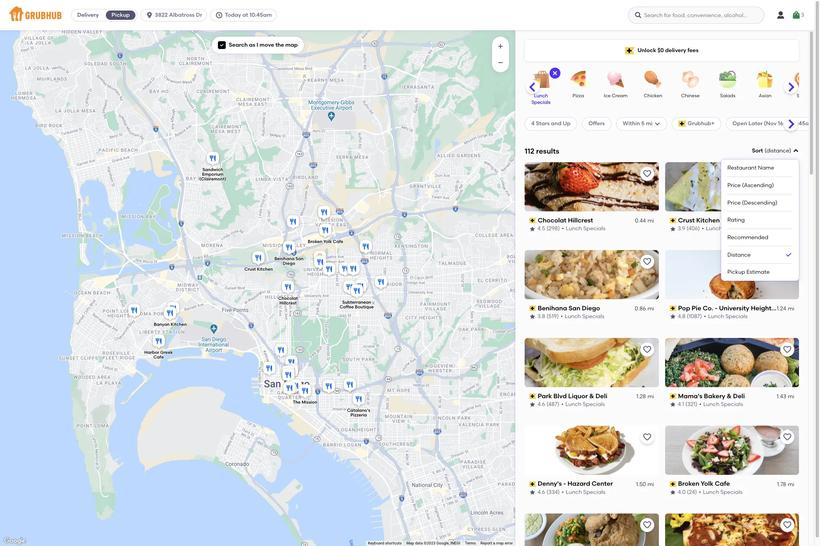 Task type: locate. For each thing, give the bounding box(es) containing it.
16
[[778, 120, 783, 127]]

0 vertical spatial broken yolk cafe
[[308, 239, 343, 245]]

1 horizontal spatial diego
[[582, 305, 600, 312]]

mi right 1.50
[[648, 481, 654, 488]]

Search for food, convenience, alcohol... search field
[[628, 7, 764, 24]]

star icon image left 4.6 (487)
[[529, 402, 536, 408]]

as
[[249, 42, 255, 48]]

shortcuts
[[385, 541, 402, 546]]

search as i move the map
[[229, 42, 298, 48]]

• lunch specials down university
[[704, 313, 748, 320]]

1 vertical spatial broken yolk cafe
[[678, 480, 730, 488]]

inegi
[[450, 541, 460, 546]]

main navigation navigation
[[0, 0, 814, 30]]

diego down 'benihana san diego logo'
[[582, 305, 600, 312]]

broken yolk cafe  logo image
[[665, 426, 799, 475]]

(321)
[[685, 401, 697, 408]]

lunch for bakery
[[703, 401, 720, 408]]

at right 16
[[785, 120, 790, 127]]

san
[[296, 256, 304, 261], [569, 305, 580, 312]]

mi right the 1.78
[[788, 481, 794, 488]]

0 vertical spatial the mission image
[[342, 279, 357, 297]]

kitchen
[[696, 217, 720, 224], [257, 267, 273, 272], [171, 322, 187, 327]]

• lunch specials down hazard
[[562, 489, 605, 496]]

sandwich emporium (clairemont) image
[[205, 151, 221, 168]]

subway - c st (downtown) image
[[284, 364, 300, 381]]

star icon image for liquor
[[529, 402, 536, 408]]

price
[[727, 182, 741, 189], [727, 199, 741, 206]]

delifruits image
[[281, 365, 296, 382]]

pickup inside pickup button
[[112, 12, 130, 18]]

1 horizontal spatial deli
[[733, 393, 745, 400]]

lunch down co. on the bottom of the page
[[708, 313, 724, 320]]

1 price from the top
[[727, 182, 741, 189]]

the
[[275, 42, 284, 48]]

1 vertical spatial diego
[[582, 305, 600, 312]]

a brooklyn pizzeria image
[[279, 365, 295, 382]]

1 vertical spatial san
[[569, 305, 580, 312]]

0 vertical spatial subscription pass image
[[670, 218, 677, 223]]

• for cafe
[[699, 489, 701, 496]]

mi right 0.86
[[648, 306, 654, 312]]

• right (334)
[[562, 489, 564, 496]]

broken up 4.0 (24)
[[678, 480, 699, 488]]

0 vertical spatial 4.6
[[538, 401, 545, 408]]

lunch right (24)
[[703, 489, 719, 496]]

1 horizontal spatial the mission image
[[342, 279, 357, 297]]

(24)
[[687, 489, 697, 496]]

subscription pass image for broken yolk cafe
[[670, 482, 677, 487]]

mi right 1.43
[[788, 393, 794, 400]]

chocolat hillcrest
[[538, 217, 593, 224], [278, 296, 298, 306]]

chocolat cremerie image
[[282, 381, 297, 398]]

cocina 35 image
[[284, 355, 299, 372]]

0 horizontal spatial grubhub plus flag logo image
[[625, 47, 634, 54]]

save this restaurant image for benihana san diego
[[642, 257, 652, 266]]

subscription pass image
[[529, 218, 536, 223], [529, 306, 536, 311], [670, 306, 677, 311], [529, 394, 536, 399], [670, 394, 677, 399], [529, 482, 536, 487]]

pickup
[[112, 12, 130, 18], [727, 269, 745, 276]]

0 horizontal spatial san
[[296, 256, 304, 261]]

mi right 1.28 at bottom
[[648, 393, 654, 400]]

(298)
[[547, 226, 560, 232]]

save this restaurant image for park blvd liquor & deli
[[642, 345, 652, 354]]

1 horizontal spatial san
[[569, 305, 580, 312]]

benihana up (519) at the bottom right of page
[[538, 305, 567, 312]]

2 vertical spatial cafe
[[715, 480, 730, 488]]

None field
[[721, 147, 799, 281]]

0 horizontal spatial -
[[563, 480, 566, 488]]

0 vertical spatial chocolat
[[538, 217, 566, 224]]

mama's bakery & deli image
[[321, 262, 337, 279]]

(487)
[[547, 401, 559, 408]]

broken up park blvd liquor & deli icon
[[308, 239, 322, 245]]

0 vertical spatial grubhub plus flag logo image
[[625, 47, 634, 54]]

• lunch specials down liquor
[[561, 401, 605, 408]]

greek
[[160, 350, 173, 355]]

lunch specials
[[532, 93, 550, 105]]

3.9
[[678, 226, 685, 232]]

keyboard
[[368, 541, 384, 546]]

• lunch specials for co.
[[704, 313, 748, 320]]

denny's - hazard center
[[538, 480, 613, 488]]

at right today
[[242, 12, 248, 18]]

0 horizontal spatial broken yolk cafe
[[308, 239, 343, 245]]

svg image
[[792, 11, 801, 20], [146, 11, 153, 19], [220, 43, 224, 48], [793, 148, 799, 154]]

1.28
[[636, 393, 646, 400]]

co.
[[703, 305, 713, 312]]

save this restaurant image
[[642, 169, 652, 179], [783, 169, 792, 179], [783, 433, 792, 442], [642, 521, 652, 530]]

1 horizontal spatial chocolat hillcrest
[[538, 217, 593, 224]]

• lunch specials right (24)
[[699, 489, 743, 496]]

0.44
[[635, 218, 646, 224]]

benihana san diego image
[[281, 240, 297, 257]]

san for benihana san diego crust kitchen
[[296, 256, 304, 261]]

ray's mexican restaurant image
[[346, 261, 361, 278]]

0 vertical spatial broken
[[308, 239, 322, 245]]

i
[[257, 42, 258, 48]]

1 4.6 from the top
[[538, 401, 545, 408]]

1 horizontal spatial pickup
[[727, 269, 745, 276]]

deli right liquor
[[596, 393, 607, 400]]

star icon image left "3.8"
[[529, 314, 536, 320]]

heights
[[751, 305, 775, 312]]

1 horizontal spatial map
[[496, 541, 504, 546]]

ka prao thai image
[[316, 205, 332, 222]]

1 vertical spatial crust
[[244, 267, 256, 272]]

mama's bakery & deli
[[678, 393, 745, 400]]

1 vertical spatial 4.6
[[538, 489, 545, 496]]

hillcrest
[[568, 217, 593, 224], [279, 301, 297, 306]]

• lunch specials down benihana san diego
[[561, 313, 604, 320]]

1.24
[[777, 306, 786, 312]]

save this restaurant image for mama's bakery & deli
[[783, 345, 792, 354]]

1 vertical spatial pickup
[[727, 269, 745, 276]]

1 horizontal spatial benihana
[[538, 305, 567, 312]]

1 vertical spatial the mission image
[[297, 383, 313, 401]]

lunch down benihana san diego
[[565, 313, 581, 320]]

0 horizontal spatial broken
[[308, 239, 322, 245]]

report a map error
[[481, 541, 513, 546]]

crust
[[678, 217, 695, 224], [244, 267, 256, 272]]

denny's - hazard center image
[[285, 214, 301, 231]]

• down co. on the bottom of the page
[[704, 313, 706, 320]]

price down the restaurant in the right of the page
[[727, 182, 741, 189]]

1 vertical spatial subscription pass image
[[670, 482, 677, 487]]

cotija's mexican food image
[[321, 379, 337, 396]]

save this restaurant button for mama's bakery & deli
[[780, 343, 794, 357]]

4.6 left (334)
[[538, 489, 545, 496]]

mi for &
[[788, 393, 794, 400]]

subscription pass image right 1.50 mi
[[670, 482, 677, 487]]

0 horizontal spatial chocolat hillcrest
[[278, 296, 298, 306]]

2 price from the top
[[727, 199, 741, 206]]

- left hazard
[[563, 480, 566, 488]]

restaurant name
[[727, 165, 774, 171]]

0 horizontal spatial diego
[[283, 261, 295, 266]]

svg image
[[776, 11, 785, 20], [215, 11, 223, 19], [634, 11, 642, 19], [552, 70, 558, 76], [654, 121, 660, 127]]

diego inside "benihana san diego crust kitchen"
[[283, 261, 295, 266]]

1 horizontal spatial broken
[[678, 480, 699, 488]]

grind coffee shop logo image
[[665, 514, 799, 546]]

grubhub plus flag logo image left "unlock" at the right top of the page
[[625, 47, 634, 54]]

0 vertical spatial -
[[715, 305, 718, 312]]

price for price (ascending)
[[727, 182, 741, 189]]

save this restaurant image for 4.0 (24)
[[783, 433, 792, 442]]

deli right the bakery
[[733, 393, 745, 400]]

• lunch specials for cafe
[[699, 489, 743, 496]]

a
[[493, 541, 495, 546]]

0 vertical spatial cafe
[[333, 239, 343, 245]]

1 vertical spatial yolk
[[701, 480, 713, 488]]

subterranean
[[342, 300, 371, 305]]

save this restaurant image for 3.9 (406)
[[783, 169, 792, 179]]

crust kitchen image
[[251, 250, 266, 267]]

save this restaurant image
[[642, 257, 652, 266], [783, 257, 792, 266], [642, 345, 652, 354], [783, 345, 792, 354], [642, 433, 652, 442], [783, 521, 792, 530]]

©2023
[[424, 541, 436, 546]]

hillcrest inside chocolat hillcrest
[[279, 301, 297, 306]]

subscription pass image inside crust kitchen link
[[670, 218, 677, 223]]

the mission image right senor taquero image
[[297, 383, 313, 401]]

svg image up "unlock" at the right top of the page
[[634, 11, 642, 19]]

olala crepes image
[[165, 301, 181, 318]]

1 vertical spatial kitchen
[[257, 267, 273, 272]]

recommended
[[727, 234, 768, 241]]

0 vertical spatial pickup
[[112, 12, 130, 18]]

open
[[733, 120, 747, 127]]

0 horizontal spatial at
[[242, 12, 248, 18]]

• lunch specials
[[562, 226, 605, 232], [702, 226, 746, 232], [561, 313, 604, 320], [704, 313, 748, 320], [561, 401, 605, 408], [699, 401, 743, 408], [562, 489, 605, 496], [699, 489, 743, 496]]

0 horizontal spatial map
[[285, 42, 298, 48]]

0 horizontal spatial deli
[[596, 393, 607, 400]]

& right the bakery
[[727, 393, 732, 400]]

hillcrest down chocolat hillcrest image in the bottom left of the page
[[279, 301, 297, 306]]

benihana
[[274, 256, 295, 261], [538, 305, 567, 312]]

subscription pass image for benihana san diego
[[529, 306, 536, 311]]

university
[[719, 305, 749, 312]]

1 subscription pass image from the top
[[670, 218, 677, 223]]

4.1 (321)
[[678, 401, 697, 408]]

grubhub plus flag logo image
[[625, 47, 634, 54], [678, 121, 686, 127]]

ice cream
[[604, 93, 628, 98]]

cafe down broken yolk cafe  logo at the right of page
[[715, 480, 730, 488]]

1 horizontal spatial crust
[[678, 217, 695, 224]]

0 vertical spatial kitchen
[[696, 217, 720, 224]]

benihana right the crust kitchen image
[[274, 256, 295, 261]]

plus icon image
[[497, 42, 504, 50]]

mi for co.
[[788, 306, 794, 312]]

1 vertical spatial chocolat
[[278, 296, 298, 301]]

1 vertical spatial hillcrest
[[279, 301, 297, 306]]

subscription pass image
[[670, 218, 677, 223], [670, 482, 677, 487]]

(519)
[[547, 313, 559, 320]]

(park
[[776, 305, 793, 312]]

star icon image left 4.0
[[670, 490, 676, 496]]

mi right the '1.24'
[[788, 306, 794, 312]]

1 horizontal spatial cafe
[[333, 239, 343, 245]]

grubhub+
[[688, 120, 715, 127]]

asian image
[[752, 71, 779, 88]]

map
[[285, 42, 298, 48], [496, 541, 504, 546]]

the mission image up subterranean
[[342, 279, 357, 297]]

map right a
[[496, 541, 504, 546]]

1 horizontal spatial broken yolk cafe
[[678, 480, 730, 488]]

crust inside "benihana san diego crust kitchen"
[[244, 267, 256, 272]]

2 subscription pass image from the top
[[670, 482, 677, 487]]

list box
[[727, 160, 793, 281]]

pie
[[692, 305, 701, 312]]

senor taquero image
[[281, 367, 296, 385]]

soup
[[797, 93, 808, 98]]

1 vertical spatial map
[[496, 541, 504, 546]]

specials for benihana san diego
[[582, 313, 604, 320]]

yolk
[[323, 239, 332, 245], [701, 480, 713, 488]]

$0
[[658, 47, 664, 54]]

broken yolk cafe image
[[318, 223, 333, 240]]

0 horizontal spatial hillcrest
[[279, 301, 297, 306]]

chocolat down "benihana san diego crust kitchen"
[[278, 296, 298, 301]]

lunch down mama's bakery & deli
[[703, 401, 720, 408]]

cafe down harbor greek cafe image
[[153, 355, 164, 360]]

1 vertical spatial broken
[[678, 480, 699, 488]]

san down 'benihana san diego logo'
[[569, 305, 580, 312]]

0 horizontal spatial chocolat
[[278, 296, 298, 301]]

save this restaurant button for broken yolk cafe
[[780, 431, 794, 445]]

0 vertical spatial at
[[242, 12, 248, 18]]

price up rating
[[727, 199, 741, 206]]

banyan kitchen image
[[162, 306, 178, 323]]

minus icon image
[[497, 59, 504, 67]]

map right the at the top of the page
[[285, 42, 298, 48]]

kitchen for banyan kitchen
[[171, 322, 187, 327]]

& right liquor
[[589, 393, 594, 400]]

subscription pass image for crust kitchen
[[670, 218, 677, 223]]

• right (24)
[[699, 489, 701, 496]]

lunch down lunch specials image
[[534, 93, 548, 98]]

pickup for pickup estimate
[[727, 269, 745, 276]]

delivery
[[665, 47, 686, 54]]

0 horizontal spatial benihana
[[274, 256, 295, 261]]

0 vertical spatial benihana
[[274, 256, 295, 261]]

chocolat hillcrest logo image
[[525, 162, 659, 212]]

0 vertical spatial map
[[285, 42, 298, 48]]

star icon image for cafe
[[670, 490, 676, 496]]

chocolat up (298)
[[538, 217, 566, 224]]

• for &
[[699, 401, 701, 408]]

2 4.6 from the top
[[538, 489, 545, 496]]

kitchen for crust kitchen
[[696, 217, 720, 224]]

svg image for 3822 albatross dr
[[146, 11, 153, 19]]

5
[[641, 120, 645, 127]]

yolk inside map region
[[323, 239, 332, 245]]

grubhub plus flag logo image left grubhub+
[[678, 121, 686, 127]]

- right co. on the bottom of the page
[[715, 305, 718, 312]]

0 horizontal spatial cafe
[[153, 355, 164, 360]]

4.5 (298)
[[538, 226, 560, 232]]

star icon image left 4.8
[[670, 314, 676, 320]]

star icon image left 4.6 (334) at the right of the page
[[529, 490, 536, 496]]

cafe left the incredible cheesecake company icon
[[333, 239, 343, 245]]

subscription pass image left crust kitchen on the right
[[670, 218, 677, 223]]

1 horizontal spatial -
[[715, 305, 718, 312]]

• right (321)
[[699, 401, 701, 408]]

• down blvd at bottom
[[561, 401, 563, 408]]

3.9 (406)
[[678, 226, 700, 232]]

1 horizontal spatial grubhub plus flag logo image
[[678, 121, 686, 127]]

0 vertical spatial hillcrest
[[568, 217, 593, 224]]

0 vertical spatial yolk
[[323, 239, 332, 245]]

0 horizontal spatial pickup
[[112, 12, 130, 18]]

today
[[225, 12, 241, 18]]

san left park blvd liquor & deli icon
[[296, 256, 304, 261]]

112 results
[[525, 147, 559, 156]]

today at 10:45am
[[225, 12, 272, 18]]

3.8 (519)
[[538, 313, 559, 320]]

distance
[[727, 252, 751, 258]]

at inside button
[[242, 12, 248, 18]]

2 horizontal spatial kitchen
[[696, 217, 720, 224]]

(nov
[[764, 120, 777, 127]]

restaurant
[[727, 165, 757, 171]]

subscription pass image for park blvd liquor & deli
[[529, 394, 536, 399]]

0 vertical spatial diego
[[283, 261, 295, 266]]

diego down benihana san diego image
[[283, 261, 295, 266]]

soup image
[[789, 71, 816, 88]]

1 vertical spatial price
[[727, 199, 741, 206]]

broken yolk cafe up (24)
[[678, 480, 730, 488]]

broken yolk cafe inside map region
[[308, 239, 343, 245]]

benihana inside "benihana san diego crust kitchen"
[[274, 256, 295, 261]]

1 vertical spatial chocolat hillcrest
[[278, 296, 298, 306]]

0 vertical spatial price
[[727, 182, 741, 189]]

0 vertical spatial crust
[[678, 217, 695, 224]]

4.6
[[538, 401, 545, 408], [538, 489, 545, 496]]

1.43
[[777, 393, 786, 400]]

hillcrest down chocolat hillcrest logo
[[568, 217, 593, 224]]

3822 albatross dr button
[[141, 9, 210, 21]]

pickup right delivery button
[[112, 12, 130, 18]]

san inside "benihana san diego crust kitchen"
[[296, 256, 304, 261]]

svg image left today
[[215, 11, 223, 19]]

2 vertical spatial kitchen
[[171, 322, 187, 327]]

• lunch specials right (298)
[[562, 226, 605, 232]]

at
[[242, 12, 248, 18], [785, 120, 790, 127]]

1 vertical spatial benihana
[[538, 305, 567, 312]]

1 horizontal spatial kitchen
[[257, 267, 273, 272]]

lunch right (298)
[[566, 226, 582, 232]]

pickup for pickup
[[112, 12, 130, 18]]

catalano's pizzeria image
[[351, 392, 367, 409]]

1 vertical spatial at
[[785, 120, 790, 127]]

1 horizontal spatial hillcrest
[[568, 217, 593, 224]]

0 horizontal spatial kitchen
[[171, 322, 187, 327]]

0 horizontal spatial yolk
[[323, 239, 332, 245]]

• lunch specials down the bakery
[[699, 401, 743, 408]]

subscription pass image for mama's bakery & deli
[[670, 394, 677, 399]]

1 deli from the left
[[596, 393, 607, 400]]

kitchen inside "benihana san diego crust kitchen"
[[257, 267, 273, 272]]

•
[[562, 226, 564, 232], [702, 226, 704, 232], [561, 313, 563, 320], [704, 313, 706, 320], [561, 401, 563, 408], [699, 401, 701, 408], [562, 489, 564, 496], [699, 489, 701, 496]]

0 horizontal spatial crust
[[244, 267, 256, 272]]

offers
[[589, 120, 605, 127]]

price for price (descending)
[[727, 199, 741, 206]]

star icon image left 4.1
[[670, 402, 676, 408]]

the mission image
[[342, 279, 357, 297], [297, 383, 313, 401]]

pop pie co. - university heights (park blvd) logo image
[[665, 250, 799, 300]]

lunch down denny's - hazard center
[[566, 489, 582, 496]]

• lunch specials for diego
[[561, 313, 604, 320]]

3822
[[155, 12, 168, 18]]

star icon image
[[529, 226, 536, 232], [670, 226, 676, 232], [529, 314, 536, 320], [670, 314, 676, 320], [529, 402, 536, 408], [670, 402, 676, 408], [529, 490, 536, 496], [670, 490, 676, 496]]

2 horizontal spatial cafe
[[715, 480, 730, 488]]

svg image inside 3 button
[[792, 11, 801, 20]]

0 horizontal spatial &
[[589, 393, 594, 400]]

• right (519) at the bottom right of page
[[561, 313, 563, 320]]

star icon image for diego
[[529, 314, 536, 320]]

1 vertical spatial grubhub plus flag logo image
[[678, 121, 686, 127]]

1 horizontal spatial yolk
[[701, 480, 713, 488]]

save this restaurant button for denny's - hazard center
[[640, 431, 654, 445]]

chocolat hillcrest inside map region
[[278, 296, 298, 306]]

1 vertical spatial cafe
[[153, 355, 164, 360]]

price (ascending)
[[727, 182, 774, 189]]

benihana san diego
[[538, 305, 600, 312]]

distance option
[[727, 246, 793, 264]]

banyan
[[154, 322, 170, 327]]

cafe inside harbor greek cafe
[[153, 355, 164, 360]]

lunch down park blvd liquor & deli
[[565, 401, 582, 408]]

0 vertical spatial san
[[296, 256, 304, 261]]

fees
[[688, 47, 699, 54]]

4.6 down park
[[538, 401, 545, 408]]

1 horizontal spatial &
[[727, 393, 732, 400]]

chinese image
[[677, 71, 704, 88]]

1.78 mi
[[777, 481, 794, 488]]

grubhub plus flag logo image for unlock $0 delivery fees
[[625, 47, 634, 54]]

deli
[[596, 393, 607, 400], [733, 393, 745, 400]]

pickup down 'distance'
[[727, 269, 745, 276]]

• right (298)
[[562, 226, 564, 232]]

broken yolk cafe up park blvd liquor & deli icon
[[308, 239, 343, 245]]

report a map error link
[[481, 541, 513, 546]]

star icon image for hazard
[[529, 490, 536, 496]]

svg image inside 3822 albatross dr button
[[146, 11, 153, 19]]

save this restaurant image for denny's - hazard center
[[642, 433, 652, 442]]

lunch for yolk
[[703, 489, 719, 496]]



Task type: describe. For each thing, give the bounding box(es) containing it.
check icon image
[[785, 251, 793, 259]]

harbor greek cafe image
[[151, 334, 167, 351]]

(406)
[[687, 226, 700, 232]]

later
[[749, 120, 763, 127]]

chicken
[[644, 93, 662, 98]]

harbor
[[144, 350, 159, 355]]

benihana san diego logo image
[[525, 250, 659, 300]]

stars
[[536, 120, 550, 127]]

el comal image
[[354, 276, 370, 293]]

liquor
[[568, 393, 588, 400]]

google,
[[436, 541, 450, 546]]

save this restaurant button for chocolat hillcrest
[[640, 167, 654, 181]]

mi for hazard
[[648, 481, 654, 488]]

1.50 mi
[[636, 481, 654, 488]]

estimate
[[747, 269, 770, 276]]

open later (nov 16 at 10:45am)
[[733, 120, 816, 127]]

(descending)
[[742, 199, 777, 206]]

specials for denny's - hazard center
[[583, 489, 605, 496]]

lunch inside lunch specials
[[534, 93, 548, 98]]

subterranean coffee boutique image
[[349, 283, 365, 300]]

subscription pass image for denny's - hazard center
[[529, 482, 536, 487]]

emporium
[[202, 172, 224, 177]]

• for co.
[[704, 313, 706, 320]]

pizza image
[[565, 71, 592, 88]]

• lunch specials for &
[[699, 401, 743, 408]]

save this restaurant button for benihana san diego
[[640, 255, 654, 269]]

chinese
[[681, 93, 700, 98]]

lunch specials image
[[527, 71, 555, 88]]

san diego chicken pie shop logo image
[[525, 514, 659, 546]]

european cake gallery image
[[126, 303, 142, 320]]

mi for diego
[[648, 306, 654, 312]]

san diego chicken pie shop image
[[337, 261, 353, 278]]

salads image
[[714, 71, 741, 88]]

up
[[563, 120, 571, 127]]

and
[[551, 120, 562, 127]]

• for diego
[[561, 313, 563, 320]]

• for liquor
[[561, 401, 563, 408]]

none field containing sort
[[721, 147, 799, 281]]

svg image for 3
[[792, 11, 801, 20]]

chicken image
[[639, 71, 667, 88]]

1 horizontal spatial at
[[785, 120, 790, 127]]

carnivore sandwich image
[[262, 361, 277, 378]]

save this restaurant image for pop pie co. - university heights (park blvd)
[[783, 257, 792, 266]]

park blvd liquor & deli logo image
[[525, 338, 659, 387]]

lunch for blvd
[[565, 401, 582, 408]]

specials for chocolat hillcrest
[[583, 226, 605, 232]]

terms link
[[465, 541, 476, 546]]

save this restaurant button for park blvd liquor & deli
[[640, 343, 654, 357]]

0 vertical spatial chocolat hillcrest
[[538, 217, 593, 224]]

pickup button
[[104, 9, 137, 21]]

san for benihana san diego
[[569, 305, 580, 312]]

crust kitchen logo image
[[665, 162, 799, 212]]

sort ( distance )
[[752, 148, 791, 154]]

denny's - hazard center logo image
[[525, 426, 659, 475]]

1.50
[[636, 481, 646, 488]]

unlock $0 delivery fees
[[638, 47, 699, 54]]

grubhub plus flag logo image for grubhub+
[[678, 121, 686, 127]]

star icon image for &
[[670, 402, 676, 408]]

sort
[[752, 148, 763, 154]]

(1087)
[[687, 313, 702, 320]]

4.6 for park blvd liquor & deli
[[538, 401, 545, 408]]

sandwich
[[202, 167, 223, 173]]

salads
[[720, 93, 735, 98]]

grapes & hops deli image
[[288, 378, 303, 395]]

error
[[505, 541, 513, 546]]

star icon image left 4.5
[[529, 226, 536, 232]]

mi for liquor
[[648, 393, 654, 400]]

2 deli from the left
[[733, 393, 745, 400]]

pop pie co. - university heights (park blvd) image
[[313, 255, 328, 272]]

filiberto's mexican food image
[[373, 274, 389, 292]]

banyan kitchen
[[154, 322, 187, 327]]

results
[[536, 147, 559, 156]]

park
[[538, 393, 552, 400]]

2 & from the left
[[727, 393, 732, 400]]

112
[[525, 147, 534, 156]]

• down crust kitchen on the right
[[702, 226, 704, 232]]

blvd)
[[794, 305, 810, 312]]

map region
[[0, 0, 592, 546]]

dr
[[196, 12, 202, 18]]

star icon image left 3.9
[[670, 226, 676, 232]]

svg image right 5
[[654, 121, 660, 127]]

google image
[[2, 536, 28, 546]]

catalano's
[[347, 408, 370, 413]]

rock steady jamaican restaurant image
[[342, 377, 358, 394]]

benihana for benihana san diego
[[538, 305, 567, 312]]

4.6 for denny's - hazard center
[[538, 489, 545, 496]]

0.86
[[635, 306, 646, 312]]

1 & from the left
[[589, 393, 594, 400]]

the incredible cheesecake company image
[[358, 239, 374, 256]]

(ascending)
[[742, 182, 774, 189]]

1 horizontal spatial chocolat
[[538, 217, 566, 224]]

delivery button
[[72, 9, 104, 21]]

svg image inside 'today at 10:45am' button
[[215, 11, 223, 19]]

name
[[758, 165, 774, 171]]

benihana san diego crust kitchen
[[244, 256, 304, 272]]

pizzeria
[[351, 413, 367, 418]]

10:45am
[[249, 12, 272, 18]]

3
[[801, 12, 804, 18]]

move
[[260, 42, 274, 48]]

specials for park blvd liquor & deli
[[583, 401, 605, 408]]

chocolat inside map region
[[278, 296, 298, 301]]

specials for pop pie co. - university heights (park blvd)
[[725, 313, 748, 320]]

4.6 (487)
[[538, 401, 559, 408]]

denny's
[[538, 480, 562, 488]]

park blvd liquor & deli
[[538, 393, 607, 400]]

• lunch specials down crust kitchen link
[[702, 226, 746, 232]]

mi right 5
[[646, 120, 653, 127]]

rating
[[727, 217, 745, 223]]

1.24 mi
[[777, 306, 794, 312]]

hazard
[[568, 480, 590, 488]]

the
[[293, 400, 301, 405]]

benihana for benihana san diego crust kitchen
[[274, 256, 295, 261]]

0.86 mi
[[635, 306, 654, 312]]

• lunch specials for liquor
[[561, 401, 605, 408]]

7 cafe image
[[285, 362, 300, 379]]

pizza
[[573, 93, 584, 98]]

unlock
[[638, 47, 656, 54]]

1.78
[[777, 481, 786, 488]]

svg image for search as i move the map
[[220, 43, 224, 48]]

within
[[623, 120, 640, 127]]

0 horizontal spatial the mission image
[[297, 383, 313, 401]]

diego for benihana san diego
[[582, 305, 600, 312]]

park blvd liquor & deli image
[[312, 249, 328, 267]]

3.8
[[538, 313, 545, 320]]

list box containing restaurant name
[[727, 160, 793, 281]]

report
[[481, 541, 492, 546]]

10:45am)
[[792, 120, 816, 127]]

specials for mama's bakery & deli
[[721, 401, 743, 408]]

subterranean coffee boutique
[[340, 300, 374, 310]]

4.8 (1087)
[[678, 313, 702, 320]]

map
[[406, 541, 414, 546]]

distance
[[766, 148, 789, 154]]

mi right '0.44'
[[648, 218, 654, 224]]

3 button
[[792, 8, 804, 22]]

subscription pass image for pop pie co. - university heights (park blvd)
[[670, 306, 677, 311]]

chocolat hillcrest image
[[280, 279, 296, 297]]

subscription pass image for chocolat hillcrest
[[529, 218, 536, 223]]

3822 albatross dr
[[155, 12, 202, 18]]

)
[[789, 148, 791, 154]]

diego for benihana san diego crust kitchen
[[283, 261, 295, 266]]

4.0 (24)
[[678, 489, 697, 496]]

grind coffee shop image
[[273, 343, 289, 360]]

sandwich emporium (clairemont)
[[199, 167, 226, 182]]

specials for broken yolk cafe
[[720, 489, 743, 496]]

star icon image for co.
[[670, 314, 676, 320]]

lunch for hillcrest
[[566, 226, 582, 232]]

save this restaurant image for 4.5 (298)
[[642, 169, 652, 179]]

4.0
[[678, 489, 686, 496]]

lunch for -
[[566, 489, 582, 496]]

mi for cafe
[[788, 481, 794, 488]]

ice cream image
[[602, 71, 629, 88]]

cream
[[612, 93, 628, 98]]

lunch down crust kitchen on the right
[[706, 226, 722, 232]]

the mission catalano's pizzeria
[[293, 400, 370, 418]]

crust kitchen
[[678, 217, 720, 224]]

mama's bakery & deli logo image
[[665, 338, 799, 387]]

fatboy's deli n spirit image
[[353, 279, 368, 296]]

1 vertical spatial -
[[563, 480, 566, 488]]

4.6 (334)
[[538, 489, 560, 496]]

save this restaurant button for pop pie co. - university heights (park blvd)
[[780, 255, 794, 269]]

• for hazard
[[562, 489, 564, 496]]

(clairemont)
[[199, 177, 226, 182]]

broken inside map region
[[308, 239, 322, 245]]

lunch for pie
[[708, 313, 724, 320]]

svg image left "pizza" image
[[552, 70, 558, 76]]

lunch for san
[[565, 313, 581, 320]]

coffee
[[340, 305, 354, 310]]

terms
[[465, 541, 476, 546]]

• lunch specials for hazard
[[562, 489, 605, 496]]

svg image left 3 button
[[776, 11, 785, 20]]

keyboard shortcuts button
[[368, 541, 402, 546]]



Task type: vqa. For each thing, say whether or not it's contained in the screenshot.
1.78
yes



